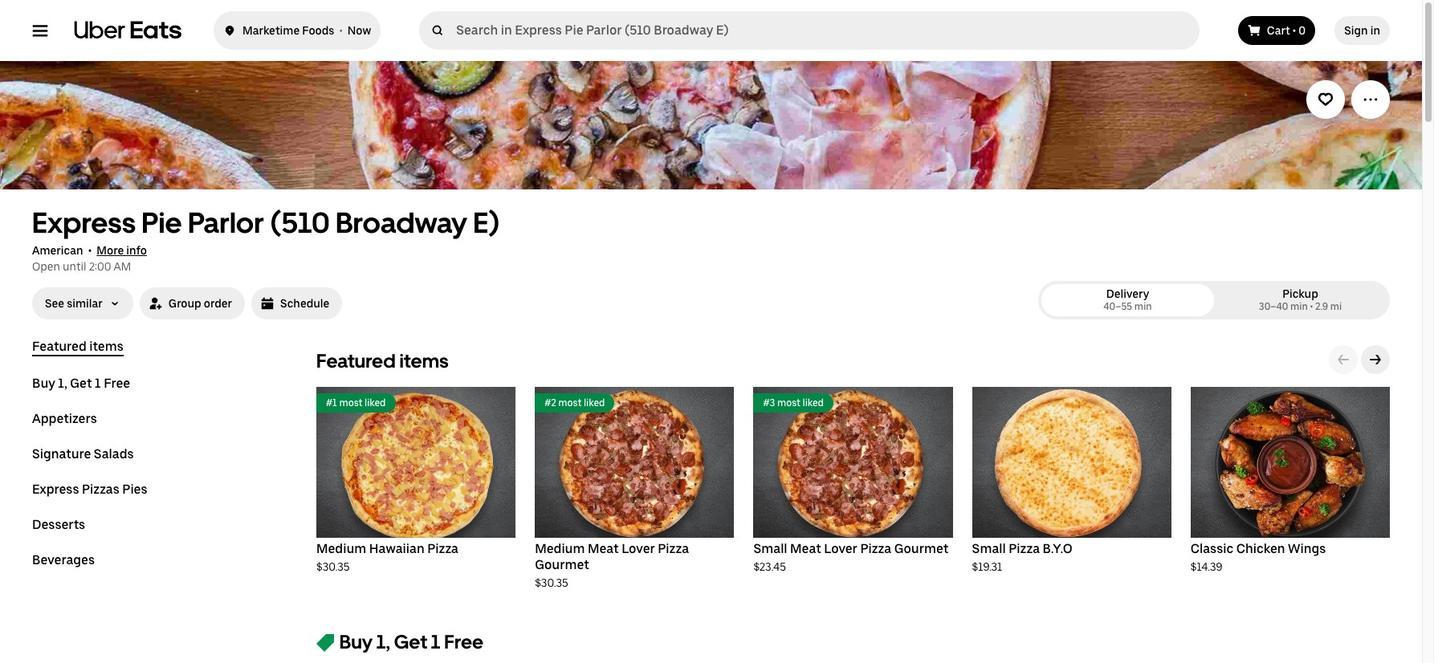 Task type: describe. For each thing, give the bounding box(es) containing it.
1 horizontal spatial buy
[[340, 630, 373, 654]]

classic chicken wings $14.39
[[1191, 541, 1326, 573]]

1 horizontal spatial featured items
[[316, 349, 448, 373]]

featured inside button
[[32, 339, 87, 354]]

three dots horizontal button
[[1351, 80, 1390, 119]]

small for small pizza b.y.o
[[972, 541, 1006, 556]]

1, inside button
[[58, 376, 67, 391]]

featured items button
[[32, 339, 124, 357]]

liked for medium hawaiian pizza
[[365, 397, 386, 409]]

1 vertical spatial 1,
[[376, 630, 390, 654]]

pickup
[[1283, 287, 1318, 300]]

sign
[[1344, 24, 1368, 37]]

pies
[[122, 482, 147, 497]]

1 horizontal spatial buy 1, get 1 free
[[336, 630, 484, 654]]

salads
[[94, 446, 134, 462]]

gourmet for medium meat lover pizza gourmet
[[535, 557, 589, 573]]

pizzas
[[82, 482, 120, 497]]

see similar
[[45, 297, 103, 310]]

1 vertical spatial free
[[444, 630, 484, 654]]

#1 most liked
[[326, 397, 386, 409]]

$19.31
[[972, 560, 1002, 573]]

medium for medium meat lover pizza gourmet
[[535, 541, 585, 556]]

sign in link
[[1335, 16, 1390, 45]]

more
[[97, 244, 124, 257]]

medium for medium hawaiian pizza
[[316, 541, 366, 556]]

featured items inside navigation
[[32, 339, 124, 354]]

appetizers
[[32, 411, 97, 426]]

#2
[[545, 397, 556, 409]]

see
[[45, 297, 64, 310]]

buy 1, get 1 free button
[[32, 376, 130, 392]]

in
[[1370, 24, 1380, 37]]

deliver to image
[[223, 21, 236, 40]]

• left 0
[[1293, 24, 1296, 37]]

info
[[126, 244, 147, 257]]

open
[[32, 260, 60, 273]]

more info link
[[97, 244, 147, 257]]

marketime
[[243, 24, 300, 37]]

group
[[168, 297, 201, 310]]

• inside american • more info open until 2:00 am
[[88, 244, 92, 257]]

free inside button
[[104, 376, 130, 391]]

#1
[[326, 397, 337, 409]]

lover for small
[[824, 541, 858, 556]]

[object Object] radio
[[1217, 284, 1384, 316]]

next image
[[1369, 353, 1382, 366]]

chicken
[[1236, 541, 1285, 556]]

heart outline link
[[1306, 80, 1345, 119]]

#3 most liked
[[763, 397, 824, 409]]

pizza inside small pizza b.y.o $19.31
[[1009, 541, 1040, 556]]

until
[[63, 260, 86, 273]]

40–55
[[1104, 301, 1132, 312]]

similar
[[67, 297, 103, 310]]

uber eats home image
[[74, 21, 181, 40]]

e)
[[473, 206, 500, 240]]

add to favorites image
[[1318, 92, 1334, 108]]

#2 most liked
[[545, 397, 605, 409]]

small meat lover pizza gourmet $23.45
[[754, 541, 949, 573]]

#3
[[763, 397, 775, 409]]

1 horizontal spatial featured
[[316, 349, 396, 373]]

delivery
[[1106, 287, 1149, 300]]

pizza inside small meat lover pizza gourmet $23.45
[[860, 541, 891, 556]]

foods
[[302, 24, 334, 37]]

broadway
[[336, 206, 467, 240]]

parlor
[[188, 206, 264, 240]]

get inside button
[[70, 376, 92, 391]]

most for small meat lover pizza gourmet
[[777, 397, 800, 409]]

Search in Express Pie Parlor (510 Broadway E) text field
[[456, 22, 1193, 39]]

classic
[[1191, 541, 1234, 556]]

pie
[[142, 206, 182, 240]]

schedule
[[280, 297, 329, 310]]

min for delivery
[[1135, 301, 1152, 312]]

hawaiian
[[369, 541, 425, 556]]



Task type: locate. For each thing, give the bounding box(es) containing it.
1 vertical spatial buy 1, get 1 free
[[336, 630, 484, 654]]

0 horizontal spatial $30.35
[[316, 560, 350, 573]]

featured items up the "buy 1, get 1 free" button
[[32, 339, 124, 354]]

express for express pizzas pies
[[32, 482, 79, 497]]

min down pickup
[[1290, 301, 1308, 312]]

most for medium hawaiian pizza
[[339, 397, 362, 409]]

desserts
[[32, 517, 85, 532]]

buy inside button
[[32, 376, 55, 391]]

sign in
[[1344, 24, 1380, 37]]

1
[[95, 376, 101, 391], [431, 630, 440, 654]]

free
[[104, 376, 130, 391], [444, 630, 484, 654]]

1 horizontal spatial items
[[399, 349, 448, 373]]

featured items
[[32, 339, 124, 354], [316, 349, 448, 373]]

1 inside the "buy 1, get 1 free" button
[[95, 376, 101, 391]]

2 liked from the left
[[584, 397, 605, 409]]

1 horizontal spatial min
[[1290, 301, 1308, 312]]

0 vertical spatial express
[[32, 206, 136, 240]]

express up american • more info open until 2:00 am
[[32, 206, 136, 240]]

lover for medium
[[622, 541, 655, 556]]

2 lover from the left
[[824, 541, 858, 556]]

[object Object] radio
[[1045, 284, 1211, 316]]

most
[[339, 397, 362, 409], [558, 397, 582, 409], [777, 397, 800, 409]]

beverages
[[32, 552, 95, 568]]

chevron down small image
[[109, 298, 120, 309]]

0 vertical spatial $30.35
[[316, 560, 350, 573]]

1 horizontal spatial meat
[[790, 541, 821, 556]]

featured up #1 most liked
[[316, 349, 396, 373]]

1 vertical spatial 1
[[431, 630, 440, 654]]

express up desserts
[[32, 482, 79, 497]]

cart
[[1267, 24, 1290, 37]]

liked right the #1
[[365, 397, 386, 409]]

1 express from the top
[[32, 206, 136, 240]]

• left "2.9"
[[1310, 301, 1313, 312]]

1 medium from the left
[[316, 541, 366, 556]]

buy
[[32, 376, 55, 391], [340, 630, 373, 654]]

american
[[32, 244, 83, 257]]

(510
[[270, 206, 330, 240]]

min down delivery
[[1135, 301, 1152, 312]]

0 horizontal spatial gourmet
[[535, 557, 589, 573]]

2 horizontal spatial liked
[[803, 397, 824, 409]]

b.y.o
[[1043, 541, 1073, 556]]

express pizzas pies
[[32, 482, 147, 497]]

1 horizontal spatial liked
[[584, 397, 605, 409]]

2 pizza from the left
[[658, 541, 689, 556]]

• up 2:00
[[88, 244, 92, 257]]

1 most from the left
[[339, 397, 362, 409]]

1 horizontal spatial small
[[972, 541, 1006, 556]]

cart • 0
[[1267, 24, 1306, 37]]

liked for medium meat lover pizza gourmet
[[584, 397, 605, 409]]

0 vertical spatial 1,
[[58, 376, 67, 391]]

min for pickup
[[1290, 301, 1308, 312]]

1 horizontal spatial get
[[394, 630, 427, 654]]

2 small from the left
[[972, 541, 1006, 556]]

0 horizontal spatial free
[[104, 376, 130, 391]]

liked
[[365, 397, 386, 409], [584, 397, 605, 409], [803, 397, 824, 409]]

order
[[204, 297, 232, 310]]

most for medium meat lover pizza gourmet
[[558, 397, 582, 409]]

0 horizontal spatial medium
[[316, 541, 366, 556]]

previous image
[[1337, 353, 1350, 366]]

$14.39
[[1191, 560, 1223, 573]]

1 horizontal spatial gourmet
[[894, 541, 949, 556]]

gourmet inside small meat lover pizza gourmet $23.45
[[894, 541, 949, 556]]

most right the #3
[[777, 397, 800, 409]]

wings
[[1288, 541, 1326, 556]]

$30.35 inside 'medium hawaiian pizza $30.35'
[[316, 560, 350, 573]]

small up $19.31
[[972, 541, 1006, 556]]

30–40
[[1259, 301, 1288, 312]]

1 meat from the left
[[588, 541, 619, 556]]

view more options image
[[1363, 92, 1379, 108]]

0 vertical spatial buy 1, get 1 free
[[32, 376, 130, 391]]

0 horizontal spatial min
[[1135, 301, 1152, 312]]

featured
[[32, 339, 87, 354], [316, 349, 396, 373]]

small inside small pizza b.y.o $19.31
[[972, 541, 1006, 556]]

2 medium from the left
[[535, 541, 585, 556]]

0 vertical spatial get
[[70, 376, 92, 391]]

appetizers button
[[32, 411, 97, 427]]

pickup 30–40 min • 2.9 mi
[[1259, 287, 1342, 312]]

express pizzas pies button
[[32, 482, 147, 498]]

0 horizontal spatial small
[[754, 541, 787, 556]]

1 vertical spatial express
[[32, 482, 79, 497]]

1 vertical spatial $30.35
[[535, 577, 568, 589]]

$30.35
[[316, 560, 350, 573], [535, 577, 568, 589]]

pizza inside 'medium hawaiian pizza $30.35'
[[427, 541, 459, 556]]

marketime foods • now
[[243, 24, 371, 37]]

small pizza b.y.o $19.31
[[972, 541, 1073, 573]]

3 liked from the left
[[803, 397, 824, 409]]

gourmet inside medium meat lover pizza gourmet $30.35
[[535, 557, 589, 573]]

navigation containing featured items
[[32, 339, 278, 588]]

liked right '#2'
[[584, 397, 605, 409]]

min
[[1135, 301, 1152, 312], [1290, 301, 1308, 312]]

featured items up #1 most liked
[[316, 349, 448, 373]]

1 horizontal spatial $30.35
[[535, 577, 568, 589]]

signature salads button
[[32, 446, 134, 463]]

group order
[[168, 297, 232, 310]]

meat
[[588, 541, 619, 556], [790, 541, 821, 556]]

$30.35 inside medium meat lover pizza gourmet $30.35
[[535, 577, 568, 589]]

am
[[114, 260, 131, 273]]

most right the #1
[[339, 397, 362, 409]]

small for small meat lover pizza gourmet
[[754, 541, 787, 556]]

medium meat lover pizza gourmet $30.35
[[535, 541, 692, 589]]

2 express from the top
[[32, 482, 79, 497]]

get
[[70, 376, 92, 391], [394, 630, 427, 654]]

•
[[339, 24, 342, 37], [1293, 24, 1296, 37], [88, 244, 92, 257], [1310, 301, 1313, 312]]

0 horizontal spatial 1
[[95, 376, 101, 391]]

1,
[[58, 376, 67, 391], [376, 630, 390, 654]]

liked right the #3
[[803, 397, 824, 409]]

0 vertical spatial buy
[[32, 376, 55, 391]]

0 horizontal spatial most
[[339, 397, 362, 409]]

meat inside small meat lover pizza gourmet $23.45
[[790, 541, 821, 556]]

2 most from the left
[[558, 397, 582, 409]]

medium hawaiian pizza $30.35
[[316, 541, 459, 573]]

medium
[[316, 541, 366, 556], [535, 541, 585, 556]]

delivery 40–55 min
[[1104, 287, 1152, 312]]

1 horizontal spatial lover
[[824, 541, 858, 556]]

featured down see
[[32, 339, 87, 354]]

express pie parlor (510 broadway e)
[[32, 206, 500, 240]]

pizza inside medium meat lover pizza gourmet $30.35
[[658, 541, 689, 556]]

pizza
[[427, 541, 459, 556], [658, 541, 689, 556], [860, 541, 891, 556], [1009, 541, 1040, 556]]

most right '#2'
[[558, 397, 582, 409]]

0 horizontal spatial meat
[[588, 541, 619, 556]]

signature salads
[[32, 446, 134, 462]]

meat for small
[[790, 541, 821, 556]]

2 min from the left
[[1290, 301, 1308, 312]]

signature
[[32, 446, 91, 462]]

navigation
[[32, 339, 278, 588]]

medium inside 'medium hawaiian pizza $30.35'
[[316, 541, 366, 556]]

1 horizontal spatial 1,
[[376, 630, 390, 654]]

express
[[32, 206, 136, 240], [32, 482, 79, 497]]

0 horizontal spatial get
[[70, 376, 92, 391]]

lover inside medium meat lover pizza gourmet $30.35
[[622, 541, 655, 556]]

lover inside small meat lover pizza gourmet $23.45
[[824, 541, 858, 556]]

2.9
[[1315, 301, 1328, 312]]

1 liked from the left
[[365, 397, 386, 409]]

1 min from the left
[[1135, 301, 1152, 312]]

2 meat from the left
[[790, 541, 821, 556]]

0 horizontal spatial buy
[[32, 376, 55, 391]]

1 small from the left
[[754, 541, 787, 556]]

0
[[1299, 24, 1306, 37]]

lover
[[622, 541, 655, 556], [824, 541, 858, 556]]

0 horizontal spatial liked
[[365, 397, 386, 409]]

1 pizza from the left
[[427, 541, 459, 556]]

beverages button
[[32, 552, 95, 569]]

gourmet
[[894, 541, 949, 556], [535, 557, 589, 573]]

3 most from the left
[[777, 397, 800, 409]]

0 vertical spatial 1
[[95, 376, 101, 391]]

now
[[347, 24, 371, 37]]

1 horizontal spatial medium
[[535, 541, 585, 556]]

schedule button
[[251, 287, 342, 320], [251, 287, 342, 320]]

min inside pickup 30–40 min • 2.9 mi
[[1290, 301, 1308, 312]]

2:00
[[89, 260, 111, 273]]

4 pizza from the left
[[1009, 541, 1040, 556]]

items
[[89, 339, 124, 354], [399, 349, 448, 373]]

1 horizontal spatial free
[[444, 630, 484, 654]]

2 horizontal spatial most
[[777, 397, 800, 409]]

main navigation menu image
[[32, 22, 48, 39]]

1 vertical spatial get
[[394, 630, 427, 654]]

3 pizza from the left
[[860, 541, 891, 556]]

0 horizontal spatial lover
[[622, 541, 655, 556]]

1 vertical spatial buy
[[340, 630, 373, 654]]

meat inside medium meat lover pizza gourmet $30.35
[[588, 541, 619, 556]]

0 horizontal spatial items
[[89, 339, 124, 354]]

small
[[754, 541, 787, 556], [972, 541, 1006, 556]]

0 horizontal spatial 1,
[[58, 376, 67, 391]]

1 horizontal spatial 1
[[431, 630, 440, 654]]

• inside pickup 30–40 min • 2.9 mi
[[1310, 301, 1313, 312]]

gourmet for small meat lover pizza gourmet
[[894, 541, 949, 556]]

$23.45
[[754, 560, 786, 573]]

liked for small meat lover pizza gourmet
[[803, 397, 824, 409]]

express inside button
[[32, 482, 79, 497]]

0 horizontal spatial featured
[[32, 339, 87, 354]]

meat for medium
[[588, 541, 619, 556]]

0 horizontal spatial buy 1, get 1 free
[[32, 376, 130, 391]]

small inside small meat lover pizza gourmet $23.45
[[754, 541, 787, 556]]

buy 1, get 1 free
[[32, 376, 130, 391], [336, 630, 484, 654]]

medium inside medium meat lover pizza gourmet $30.35
[[535, 541, 585, 556]]

1 vertical spatial gourmet
[[535, 557, 589, 573]]

mi
[[1330, 301, 1342, 312]]

1 lover from the left
[[622, 541, 655, 556]]

0 vertical spatial gourmet
[[894, 541, 949, 556]]

american • more info open until 2:00 am
[[32, 244, 147, 273]]

• left now
[[339, 24, 342, 37]]

0 horizontal spatial featured items
[[32, 339, 124, 354]]

items inside button
[[89, 339, 124, 354]]

small up '$23.45'
[[754, 541, 787, 556]]

0 vertical spatial free
[[104, 376, 130, 391]]

express for express pie parlor (510 broadway e)
[[32, 206, 136, 240]]

desserts button
[[32, 517, 85, 533]]

group order link
[[140, 287, 245, 320]]

1 horizontal spatial most
[[558, 397, 582, 409]]

min inside delivery 40–55 min
[[1135, 301, 1152, 312]]



Task type: vqa. For each thing, say whether or not it's contained in the screenshot.
Chevron down small "icon"
yes



